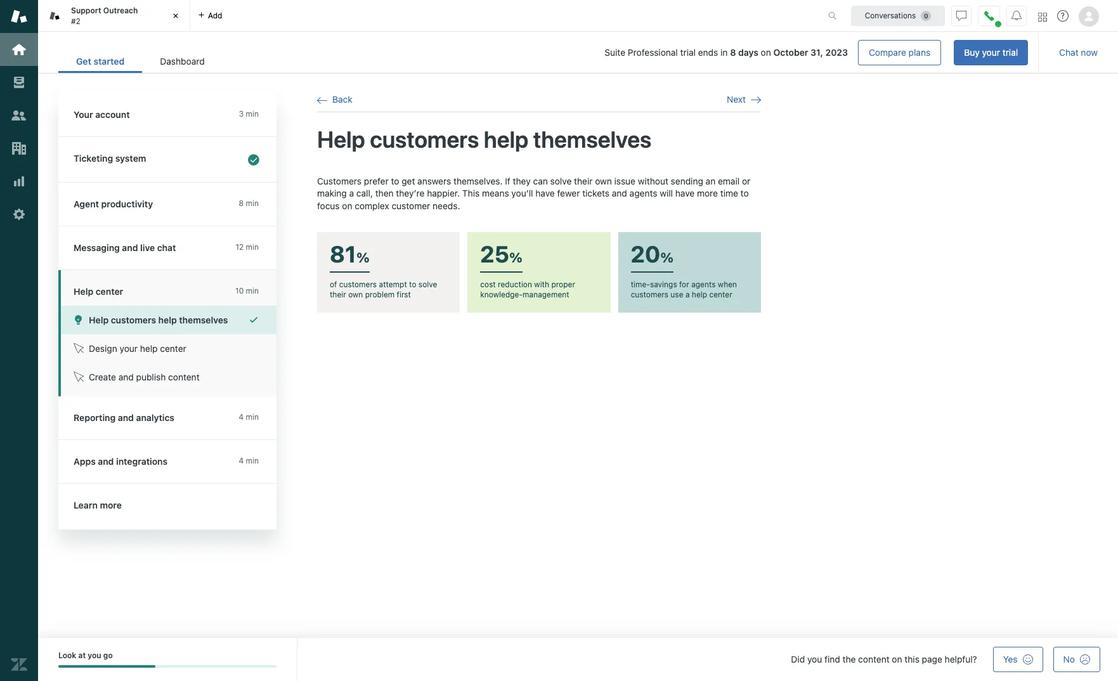 Task type: locate. For each thing, give the bounding box(es) containing it.
0 vertical spatial own
[[595, 175, 612, 186]]

4 min
[[239, 412, 259, 422], [239, 456, 259, 466]]

tab
[[38, 0, 190, 32]]

page
[[922, 654, 943, 665]]

at
[[78, 651, 86, 660]]

2 horizontal spatial %
[[661, 249, 674, 266]]

cost
[[480, 280, 496, 290]]

0 vertical spatial themselves
[[533, 126, 652, 153]]

0 horizontal spatial agents
[[630, 188, 658, 199]]

trial
[[681, 47, 696, 58], [1003, 47, 1018, 58]]

0 horizontal spatial a
[[349, 188, 354, 199]]

sending
[[671, 175, 704, 186]]

8 inside 'section'
[[730, 47, 736, 58]]

yes
[[1004, 654, 1018, 665]]

your for design
[[120, 343, 138, 354]]

and inside 'button'
[[118, 372, 134, 383]]

cost reduction with proper knowledge-management
[[480, 280, 575, 300]]

customers image
[[11, 107, 27, 124]]

1 vertical spatial own
[[348, 290, 363, 300]]

main element
[[0, 0, 38, 681]]

2 4 min from the top
[[239, 456, 259, 466]]

1 horizontal spatial a
[[686, 290, 690, 300]]

center inside time-savings for agents when customers use a help center
[[710, 290, 733, 300]]

themselves up design your help center button
[[179, 315, 228, 325]]

get started
[[76, 56, 125, 67]]

1 vertical spatial more
[[100, 500, 122, 511]]

and for create and publish content
[[118, 372, 134, 383]]

an
[[706, 175, 716, 186]]

solve right the attempt
[[419, 280, 437, 290]]

messaging
[[74, 242, 120, 253]]

create and publish content button
[[61, 363, 277, 391]]

% inside 25 %
[[510, 249, 523, 266]]

min inside help center heading
[[246, 286, 259, 296]]

1 horizontal spatial solve
[[550, 175, 572, 186]]

on right focus
[[342, 200, 352, 211]]

min for help center
[[246, 286, 259, 296]]

help up publish
[[140, 343, 158, 354]]

now
[[1081, 47, 1098, 58]]

4 min for analytics
[[239, 412, 259, 422]]

0 horizontal spatial trial
[[681, 47, 696, 58]]

8 right in
[[730, 47, 736, 58]]

chat
[[1060, 47, 1079, 58]]

6 min from the top
[[246, 456, 259, 466]]

1 horizontal spatial your
[[982, 47, 1001, 58]]

1 4 min from the top
[[239, 412, 259, 422]]

1 % from the left
[[357, 249, 370, 266]]

8 up "12"
[[239, 199, 244, 208]]

1 vertical spatial to
[[741, 188, 749, 199]]

help customers help themselves up design your help center button
[[89, 315, 228, 325]]

help
[[484, 126, 529, 153], [692, 290, 708, 300], [158, 315, 177, 325], [140, 343, 158, 354]]

to left get
[[391, 175, 399, 186]]

you right at
[[88, 651, 101, 660]]

needs.
[[433, 200, 460, 211]]

1 horizontal spatial to
[[409, 280, 417, 290]]

themselves
[[533, 126, 652, 153], [179, 315, 228, 325]]

0 horizontal spatial to
[[391, 175, 399, 186]]

1 horizontal spatial have
[[676, 188, 695, 199]]

with
[[534, 280, 549, 290]]

4
[[239, 412, 244, 422], [239, 456, 244, 466]]

0 vertical spatial a
[[349, 188, 354, 199]]

did you find the content on this page helpful?
[[791, 654, 978, 665]]

agents inside customers prefer to get answers themselves. if they can solve their own issue without sending an email or making a call, then they're happier. this means you'll have fewer tickets and agents will have more time to focus on complex customer needs.
[[630, 188, 658, 199]]

help customers help themselves up themselves.
[[317, 126, 652, 153]]

help customers help themselves inside button
[[89, 315, 228, 325]]

their up tickets
[[574, 175, 593, 186]]

help center heading
[[58, 270, 277, 306]]

create and publish content
[[89, 372, 200, 383]]

a right use
[[686, 290, 690, 300]]

and left 'analytics'
[[118, 412, 134, 423]]

0 vertical spatial help
[[317, 126, 365, 153]]

1 have from the left
[[536, 188, 555, 199]]

help up design your help center button
[[158, 315, 177, 325]]

2 vertical spatial to
[[409, 280, 417, 290]]

region
[[317, 175, 761, 313]]

customers down time-
[[631, 290, 669, 300]]

no button
[[1054, 647, 1101, 673]]

0 vertical spatial help customers help themselves
[[317, 126, 652, 153]]

to up first
[[409, 280, 417, 290]]

agents right for
[[692, 280, 716, 290]]

4 min from the top
[[246, 286, 259, 296]]

started
[[94, 56, 125, 67]]

help down back
[[317, 126, 365, 153]]

on
[[761, 47, 771, 58], [342, 200, 352, 211], [892, 654, 903, 665]]

0 horizontal spatial themselves
[[179, 315, 228, 325]]

to inside of customers attempt to solve their own problem first
[[409, 280, 417, 290]]

add
[[208, 10, 222, 20]]

2 vertical spatial help
[[89, 315, 109, 325]]

a left call,
[[349, 188, 354, 199]]

get help image
[[1058, 10, 1069, 22]]

1 horizontal spatial center
[[160, 343, 186, 354]]

0 horizontal spatial help customers help themselves
[[89, 315, 228, 325]]

more inside customers prefer to get answers themselves. if they can solve their own issue without sending an email or making a call, then they're happier. this means you'll have fewer tickets and agents will have more time to focus on complex customer needs.
[[697, 188, 718, 199]]

3 min
[[239, 109, 259, 119]]

1 horizontal spatial their
[[574, 175, 593, 186]]

zendesk image
[[11, 657, 27, 673]]

customers up problem
[[339, 280, 377, 290]]

% up savings
[[661, 249, 674, 266]]

own left problem
[[348, 290, 363, 300]]

1 horizontal spatial themselves
[[533, 126, 652, 153]]

3
[[239, 109, 244, 119]]

help inside help customers help themselves button
[[158, 315, 177, 325]]

% up of customers attempt to solve their own problem first
[[357, 249, 370, 266]]

to down the or
[[741, 188, 749, 199]]

12 min
[[236, 242, 259, 252]]

and right create
[[118, 372, 134, 383]]

customer
[[392, 200, 430, 211]]

10
[[235, 286, 244, 296]]

0 vertical spatial their
[[574, 175, 593, 186]]

customers
[[370, 126, 479, 153], [339, 280, 377, 290], [631, 290, 669, 300], [111, 315, 156, 325]]

help inside content-title region
[[484, 126, 529, 153]]

2 horizontal spatial on
[[892, 654, 903, 665]]

1 vertical spatial 4
[[239, 456, 244, 466]]

your
[[982, 47, 1001, 58], [120, 343, 138, 354]]

5 min from the top
[[246, 412, 259, 422]]

1 horizontal spatial 8
[[730, 47, 736, 58]]

solve up the fewer
[[550, 175, 572, 186]]

your inside button
[[120, 343, 138, 354]]

center down messaging
[[96, 286, 123, 297]]

find
[[825, 654, 840, 665]]

customers
[[317, 175, 362, 186]]

1 vertical spatial help customers help themselves
[[89, 315, 228, 325]]

0 horizontal spatial your
[[120, 343, 138, 354]]

customers inside button
[[111, 315, 156, 325]]

1 vertical spatial themselves
[[179, 315, 228, 325]]

0 vertical spatial solve
[[550, 175, 572, 186]]

center inside help center heading
[[96, 286, 123, 297]]

own inside of customers attempt to solve their own problem first
[[348, 290, 363, 300]]

and right apps
[[98, 456, 114, 467]]

did
[[791, 654, 805, 665]]

suite professional trial ends in 8 days on october 31, 2023
[[605, 47, 848, 58]]

1 trial from the left
[[681, 47, 696, 58]]

system
[[115, 153, 146, 164]]

1 horizontal spatial %
[[510, 249, 523, 266]]

help down messaging
[[74, 286, 93, 297]]

1 vertical spatial help
[[74, 286, 93, 297]]

learn more button
[[58, 484, 274, 527]]

min for apps and integrations
[[246, 456, 259, 466]]

footer
[[38, 638, 1119, 681]]

a
[[349, 188, 354, 199], [686, 290, 690, 300]]

center down when
[[710, 290, 733, 300]]

of
[[330, 280, 337, 290]]

trial inside button
[[1003, 47, 1018, 58]]

8 min
[[239, 199, 259, 208]]

on right days
[[761, 47, 771, 58]]

% for 81
[[357, 249, 370, 266]]

time-savings for agents when customers use a help center
[[631, 280, 737, 300]]

tab list containing get started
[[58, 49, 223, 73]]

and down issue
[[612, 188, 627, 199]]

min for agent productivity
[[246, 199, 259, 208]]

0 vertical spatial 4
[[239, 412, 244, 422]]

help down "help center"
[[89, 315, 109, 325]]

this
[[905, 654, 920, 665]]

1 horizontal spatial content
[[859, 654, 890, 665]]

more down an
[[697, 188, 718, 199]]

help inside time-savings for agents when customers use a help center
[[692, 290, 708, 300]]

more
[[697, 188, 718, 199], [100, 500, 122, 511]]

2 vertical spatial on
[[892, 654, 903, 665]]

1 vertical spatial solve
[[419, 280, 437, 290]]

center up 'create and publish content' 'button'
[[160, 343, 186, 354]]

2 horizontal spatial center
[[710, 290, 733, 300]]

0 vertical spatial 8
[[730, 47, 736, 58]]

management
[[523, 290, 569, 300]]

design
[[89, 343, 117, 354]]

look at you go
[[58, 651, 113, 660]]

help up if
[[484, 126, 529, 153]]

2 % from the left
[[510, 249, 523, 266]]

buy your trial
[[964, 47, 1018, 58]]

themselves inside button
[[179, 315, 228, 325]]

section
[[233, 40, 1029, 65]]

content down design your help center button
[[168, 372, 200, 383]]

in
[[721, 47, 728, 58]]

chat
[[157, 242, 176, 253]]

have
[[536, 188, 555, 199], [676, 188, 695, 199]]

0 horizontal spatial center
[[96, 286, 123, 297]]

0 horizontal spatial %
[[357, 249, 370, 266]]

0 horizontal spatial 8
[[239, 199, 244, 208]]

tab list
[[58, 49, 223, 73]]

ticketing system button
[[58, 137, 274, 182]]

you right did
[[808, 654, 822, 665]]

0 vertical spatial 4 min
[[239, 412, 259, 422]]

1 vertical spatial on
[[342, 200, 352, 211]]

help right use
[[692, 290, 708, 300]]

% up reduction
[[510, 249, 523, 266]]

themselves inside content-title region
[[533, 126, 652, 153]]

agents down without
[[630, 188, 658, 199]]

0 horizontal spatial you
[[88, 651, 101, 660]]

1 horizontal spatial more
[[697, 188, 718, 199]]

0 vertical spatial on
[[761, 47, 771, 58]]

and left live
[[122, 242, 138, 253]]

2 trial from the left
[[1003, 47, 1018, 58]]

content right the
[[859, 654, 890, 665]]

1 vertical spatial 4 min
[[239, 456, 259, 466]]

0 horizontal spatial their
[[330, 290, 346, 300]]

more right learn
[[100, 500, 122, 511]]

0 horizontal spatial content
[[168, 372, 200, 383]]

%
[[357, 249, 370, 266], [510, 249, 523, 266], [661, 249, 674, 266]]

trial left ends
[[681, 47, 696, 58]]

agents inside time-savings for agents when customers use a help center
[[692, 280, 716, 290]]

progress-bar progress bar
[[58, 666, 277, 668]]

0 horizontal spatial own
[[348, 290, 363, 300]]

0 horizontal spatial more
[[100, 500, 122, 511]]

customers up answers
[[370, 126, 479, 153]]

1 vertical spatial your
[[120, 343, 138, 354]]

content
[[168, 372, 200, 383], [859, 654, 890, 665]]

your right buy
[[982, 47, 1001, 58]]

1 horizontal spatial agents
[[692, 280, 716, 290]]

on left this
[[892, 654, 903, 665]]

1 vertical spatial agents
[[692, 280, 716, 290]]

1 4 from the top
[[239, 412, 244, 422]]

1 vertical spatial a
[[686, 290, 690, 300]]

help inside content-title region
[[317, 126, 365, 153]]

2 min from the top
[[246, 199, 259, 208]]

time
[[721, 188, 738, 199]]

% for 20
[[661, 249, 674, 266]]

content inside 'create and publish content' 'button'
[[168, 372, 200, 383]]

1 min from the top
[[246, 109, 259, 119]]

2 4 from the top
[[239, 456, 244, 466]]

own up tickets
[[595, 175, 612, 186]]

trial down notifications image at the right
[[1003, 47, 1018, 58]]

own inside customers prefer to get answers themselves. if they can solve their own issue without sending an email or making a call, then they're happier. this means you'll have fewer tickets and agents will have more time to focus on complex customer needs.
[[595, 175, 612, 186]]

#2
[[71, 16, 80, 26]]

3 % from the left
[[661, 249, 674, 266]]

1 horizontal spatial own
[[595, 175, 612, 186]]

1 horizontal spatial on
[[761, 47, 771, 58]]

to
[[391, 175, 399, 186], [741, 188, 749, 199], [409, 280, 417, 290]]

themselves up issue
[[533, 126, 652, 153]]

reporting
[[74, 412, 116, 423]]

% inside 20 %
[[661, 249, 674, 266]]

themselves.
[[454, 175, 503, 186]]

1 vertical spatial content
[[859, 654, 890, 665]]

days
[[739, 47, 759, 58]]

more inside dropdown button
[[100, 500, 122, 511]]

customers inside content-title region
[[370, 126, 479, 153]]

customers prefer to get answers themselves. if they can solve their own issue without sending an email or making a call, then they're happier. this means you'll have fewer tickets and agents will have more time to focus on complex customer needs.
[[317, 175, 751, 211]]

1 horizontal spatial trial
[[1003, 47, 1018, 58]]

have down can
[[536, 188, 555, 199]]

0 horizontal spatial solve
[[419, 280, 437, 290]]

0 horizontal spatial have
[[536, 188, 555, 199]]

on inside customers prefer to get answers themselves. if they can solve their own issue without sending an email or making a call, then they're happier. this means you'll have fewer tickets and agents will have more time to focus on complex customer needs.
[[342, 200, 352, 211]]

productivity
[[101, 199, 153, 209]]

1 vertical spatial 8
[[239, 199, 244, 208]]

customers up the design your help center at the left bottom of page
[[111, 315, 156, 325]]

your right design at left
[[120, 343, 138, 354]]

0 vertical spatial more
[[697, 188, 718, 199]]

button displays agent's chat status as invisible. image
[[957, 10, 967, 21]]

% inside 81 %
[[357, 249, 370, 266]]

they're
[[396, 188, 425, 199]]

their inside of customers attempt to solve their own problem first
[[330, 290, 346, 300]]

compare plans button
[[858, 40, 942, 65]]

you'll
[[512, 188, 533, 199]]

apps
[[74, 456, 96, 467]]

1 vertical spatial their
[[330, 290, 346, 300]]

account
[[95, 109, 130, 120]]

have down sending
[[676, 188, 695, 199]]

your inside button
[[982, 47, 1001, 58]]

31,
[[811, 47, 824, 58]]

help inside heading
[[74, 286, 93, 297]]

dashboard
[[160, 56, 205, 67]]

helpful?
[[945, 654, 978, 665]]

3 min from the top
[[246, 242, 259, 252]]

0 vertical spatial your
[[982, 47, 1001, 58]]

0 vertical spatial agents
[[630, 188, 658, 199]]

buy your trial button
[[954, 40, 1029, 65]]

20 %
[[631, 241, 674, 268]]

compare plans
[[869, 47, 931, 58]]

analytics
[[136, 412, 174, 423]]

help customers help themselves inside content-title region
[[317, 126, 652, 153]]

0 vertical spatial content
[[168, 372, 200, 383]]

help
[[317, 126, 365, 153], [74, 286, 93, 297], [89, 315, 109, 325]]

0 horizontal spatial on
[[342, 200, 352, 211]]

8
[[730, 47, 736, 58], [239, 199, 244, 208]]

min for your account
[[246, 109, 259, 119]]

organizations image
[[11, 140, 27, 157]]

1 horizontal spatial help customers help themselves
[[317, 126, 652, 153]]

admin image
[[11, 206, 27, 223]]

savings
[[650, 280, 677, 290]]

25
[[480, 241, 510, 268]]

their down of
[[330, 290, 346, 300]]



Task type: vqa. For each thing, say whether or not it's contained in the screenshot.
TALK LIVE
no



Task type: describe. For each thing, give the bounding box(es) containing it.
on inside 'footer'
[[892, 654, 903, 665]]

answers
[[418, 175, 451, 186]]

81
[[330, 241, 357, 268]]

will
[[660, 188, 673, 199]]

ticketing
[[74, 153, 113, 164]]

or
[[742, 175, 751, 186]]

when
[[718, 280, 737, 290]]

ticketing system
[[74, 153, 146, 164]]

4 min for integrations
[[239, 456, 259, 466]]

tabs tab list
[[38, 0, 815, 32]]

1 horizontal spatial you
[[808, 654, 822, 665]]

customers inside of customers attempt to solve their own problem first
[[339, 280, 377, 290]]

solve inside of customers attempt to solve their own problem first
[[419, 280, 437, 290]]

2023
[[826, 47, 848, 58]]

% for 25
[[510, 249, 523, 266]]

a inside customers prefer to get answers themselves. if they can solve their own issue without sending an email or making a call, then they're happier. this means you'll have fewer tickets and agents will have more time to focus on complex customer needs.
[[349, 188, 354, 199]]

views image
[[11, 74, 27, 91]]

then
[[375, 188, 394, 199]]

content-title region
[[317, 125, 761, 155]]

professional
[[628, 47, 678, 58]]

get
[[402, 175, 415, 186]]

learn
[[74, 500, 98, 511]]

min for messaging and live chat
[[246, 242, 259, 252]]

back button
[[317, 94, 353, 106]]

prefer
[[364, 175, 389, 186]]

ends
[[698, 47, 718, 58]]

October 31, 2023 text field
[[774, 47, 848, 58]]

outreach
[[103, 6, 138, 15]]

can
[[533, 175, 548, 186]]

and inside customers prefer to get answers themselves. if they can solve their own issue without sending an email or making a call, then they're happier. this means you'll have fewer tickets and agents will have more time to focus on complex customer needs.
[[612, 188, 627, 199]]

on inside 'section'
[[761, 47, 771, 58]]

help inside button
[[89, 315, 109, 325]]

0 vertical spatial to
[[391, 175, 399, 186]]

and for apps and integrations
[[98, 456, 114, 467]]

means
[[482, 188, 509, 199]]

your for buy
[[982, 47, 1001, 58]]

10 min
[[235, 286, 259, 296]]

zendesk support image
[[11, 8, 27, 25]]

support
[[71, 6, 101, 15]]

2 have from the left
[[676, 188, 695, 199]]

center inside design your help center button
[[160, 343, 186, 354]]

learn more
[[74, 500, 122, 511]]

next
[[727, 94, 746, 105]]

get
[[76, 56, 91, 67]]

problem
[[365, 290, 395, 300]]

issue
[[615, 175, 636, 186]]

making
[[317, 188, 347, 199]]

the
[[843, 654, 856, 665]]

time-
[[631, 280, 650, 290]]

reduction
[[498, 280, 532, 290]]

12
[[236, 242, 244, 252]]

4 for reporting and analytics
[[239, 412, 244, 422]]

section containing suite professional trial ends in
[[233, 40, 1029, 65]]

next button
[[727, 94, 761, 106]]

suite
[[605, 47, 626, 58]]

trial for your
[[1003, 47, 1018, 58]]

proper
[[552, 280, 575, 290]]

complex
[[355, 200, 389, 211]]

reporting image
[[11, 173, 27, 190]]

knowledge-
[[480, 290, 523, 300]]

this
[[462, 188, 480, 199]]

go
[[103, 651, 113, 660]]

region containing 81
[[317, 175, 761, 313]]

close image
[[169, 10, 182, 22]]

footer containing did you find the content on this page helpful?
[[38, 638, 1119, 681]]

your account
[[74, 109, 130, 120]]

october
[[774, 47, 809, 58]]

customers inside time-savings for agents when customers use a help center
[[631, 290, 669, 300]]

create
[[89, 372, 116, 383]]

4 for apps and integrations
[[239, 456, 244, 466]]

attempt
[[379, 280, 407, 290]]

design your help center button
[[61, 334, 277, 363]]

and for reporting and analytics
[[118, 412, 134, 423]]

fewer
[[557, 188, 580, 199]]

design your help center
[[89, 343, 186, 354]]

agent productivity
[[74, 199, 153, 209]]

publish
[[136, 372, 166, 383]]

yes button
[[993, 647, 1043, 673]]

get started image
[[11, 41, 27, 58]]

help customers help themselves button
[[61, 306, 277, 334]]

call,
[[357, 188, 373, 199]]

dashboard tab
[[142, 49, 223, 73]]

chat now
[[1060, 47, 1098, 58]]

tab containing support outreach
[[38, 0, 190, 32]]

progress bar image
[[58, 666, 155, 668]]

reporting and analytics
[[74, 412, 174, 423]]

plans
[[909, 47, 931, 58]]

their inside customers prefer to get answers themselves. if they can solve their own issue without sending an email or making a call, then they're happier. this means you'll have fewer tickets and agents will have more time to focus on complex customer needs.
[[574, 175, 593, 186]]

trial for professional
[[681, 47, 696, 58]]

help inside design your help center button
[[140, 343, 158, 354]]

if
[[505, 175, 511, 186]]

solve inside customers prefer to get answers themselves. if they can solve their own issue without sending an email or making a call, then they're happier. this means you'll have fewer tickets and agents will have more time to focus on complex customer needs.
[[550, 175, 572, 186]]

messaging and live chat
[[74, 242, 176, 253]]

content inside 'footer'
[[859, 654, 890, 665]]

and for messaging and live chat
[[122, 242, 138, 253]]

zendesk products image
[[1039, 12, 1047, 21]]

no
[[1064, 654, 1075, 665]]

buy
[[964, 47, 980, 58]]

support outreach #2
[[71, 6, 138, 26]]

your
[[74, 109, 93, 120]]

a inside time-savings for agents when customers use a help center
[[686, 290, 690, 300]]

notifications image
[[1012, 10, 1022, 21]]

2 horizontal spatial to
[[741, 188, 749, 199]]

compare
[[869, 47, 907, 58]]

for
[[680, 280, 690, 290]]

email
[[718, 175, 740, 186]]

min for reporting and analytics
[[246, 412, 259, 422]]



